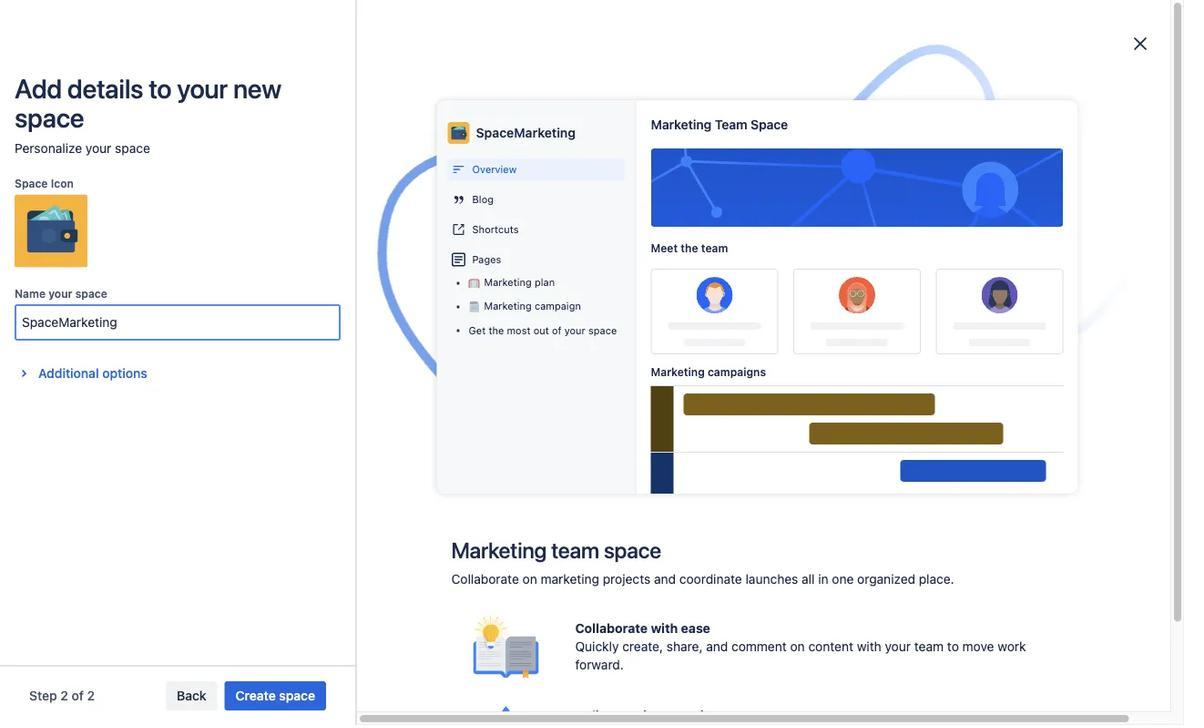 Task type: vqa. For each thing, say whether or not it's contained in the screenshot.
leftmost 'on-'
no



Task type: locate. For each thing, give the bounding box(es) containing it.
1 vertical spatial space
[[15, 177, 48, 190]]

the for team
[[681, 241, 698, 254]]

me for by
[[480, 150, 498, 165]]

pages
[[472, 253, 502, 265]]

1 me from the left
[[358, 150, 376, 165]]

2 me from the left
[[480, 150, 498, 165]]

collaborate left marketing
[[451, 572, 519, 587]]

additional options
[[38, 366, 147, 381]]

me right by
[[480, 150, 498, 165]]

me for to
[[358, 150, 376, 165]]

0 horizontal spatial overview
[[69, 118, 124, 133]]

on inside collaborate with ease quickly create, share, and comment on content with your team to move work forward.
[[790, 639, 805, 654]]

that
[[69, 410, 93, 425]]

1 vertical spatial projects
[[622, 708, 674, 723]]

1 horizontal spatial with
[[857, 639, 882, 654]]

tab list
[[255, 143, 524, 172]]

2
[[60, 688, 68, 703], [87, 688, 95, 703]]

0 vertical spatial to
[[149, 73, 172, 104]]

on left content
[[790, 639, 805, 654]]

marketing left team
[[651, 117, 712, 132]]

Name your space field
[[16, 306, 339, 339]]

me
[[358, 150, 376, 165], [480, 150, 498, 165]]

on inside based on your responses, confluence created spaces that work for your team.
[[109, 373, 124, 388]]

close image
[[1130, 33, 1152, 55]]

and down ease
[[706, 639, 728, 654]]

2 horizontal spatial to
[[947, 639, 959, 654]]

0 horizontal spatial me
[[358, 150, 376, 165]]

to inside add details to your new space personalize your space
[[149, 73, 172, 104]]

collaborate up quickly
[[575, 621, 648, 636]]

overview up blog
[[472, 163, 517, 175]]

content
[[809, 639, 854, 654]]

blog
[[472, 193, 494, 205]]

team
[[407, 7, 437, 22], [701, 241, 728, 254], [551, 538, 599, 563], [915, 639, 944, 654]]

team left 'move'
[[915, 639, 944, 654]]

space up personalize
[[15, 102, 84, 133]]

spaces
[[40, 308, 81, 319]]

with right content
[[857, 639, 882, 654]]

0 vertical spatial projects
[[603, 572, 651, 587]]

add
[[15, 73, 62, 104]]

0 vertical spatial collaborate
[[451, 572, 519, 587]]

your
[[376, 7, 403, 22], [177, 73, 228, 104], [86, 141, 111, 156], [48, 287, 72, 300], [565, 325, 586, 337], [127, 373, 153, 388], [148, 410, 174, 425], [885, 639, 911, 654]]

:goal: image
[[469, 278, 480, 289], [469, 278, 480, 289]]

spacemarketing
[[476, 125, 576, 140]]

1 horizontal spatial work
[[998, 639, 1026, 654]]

0 vertical spatial overview
[[69, 118, 124, 133]]

additional
[[38, 366, 99, 381]]

work inside collaborate with ease quickly create, share, and comment on content with your team to move work forward.
[[998, 639, 1026, 654]]

launches
[[746, 572, 798, 587]]

your up created
[[127, 373, 153, 388]]

marketing left campaigns
[[651, 365, 705, 378]]

team inside collaborate with ease quickly create, share, and comment on content with your team to move work forward.
[[915, 639, 944, 654]]

0 horizontal spatial 2
[[60, 688, 68, 703]]

add details to your new space dialog
[[0, 0, 1184, 725]]

and
[[708, 481, 733, 498], [654, 572, 676, 587], [706, 639, 728, 654]]

one
[[832, 572, 854, 587]]

to
[[149, 73, 172, 104], [343, 150, 355, 165], [947, 639, 959, 654]]

space inside button
[[279, 688, 315, 703]]

your right does
[[376, 7, 403, 22]]

0 vertical spatial space
[[751, 117, 788, 132]]

0 horizontal spatial of
[[72, 688, 84, 703]]

1 vertical spatial overview
[[472, 163, 517, 175]]

0 vertical spatial with
[[651, 621, 678, 636]]

your up starred
[[86, 141, 111, 156]]

your left new on the top of page
[[177, 73, 228, 104]]

most
[[507, 325, 531, 337]]

1 horizontal spatial to
[[343, 150, 355, 165]]

1 vertical spatial and
[[654, 572, 676, 587]]

1 horizontal spatial of
[[552, 325, 562, 337]]

overview up recent
[[69, 118, 124, 133]]

projects right marketing
[[603, 572, 651, 587]]

0 horizontal spatial work
[[96, 410, 124, 425]]

on left marketing
[[523, 572, 537, 587]]

space
[[15, 102, 84, 133], [115, 141, 150, 156], [75, 287, 107, 300], [589, 325, 617, 337], [604, 538, 661, 563], [279, 688, 315, 703]]

space right team
[[751, 117, 788, 132]]

the
[[681, 241, 698, 254], [489, 325, 504, 337]]

based on your responses, confluence created spaces that work for your team.
[[69, 373, 230, 425]]

0 vertical spatial work
[[96, 410, 124, 425]]

space down sit
[[604, 538, 661, 563]]

1 horizontal spatial overview
[[472, 163, 517, 175]]

space right create
[[279, 688, 315, 703]]

0 horizontal spatial to
[[149, 73, 172, 104]]

comment
[[732, 639, 787, 654]]

bob builder
[[69, 340, 137, 355]]

the right meet
[[681, 241, 698, 254]]

team.
[[177, 410, 210, 425]]

marketing campaigns
[[651, 365, 766, 378]]

1 vertical spatial collaborate
[[575, 621, 648, 636]]

and left coordinate
[[654, 572, 676, 587]]

team left need
[[407, 7, 437, 22]]

quickly
[[575, 639, 619, 654]]

group
[[29, 109, 248, 273]]

marketing team space
[[651, 117, 788, 132]]

projects inside marketing team space collaborate on marketing projects and coordinate launches all in one organized place.
[[603, 572, 651, 587]]

drafts
[[69, 216, 105, 231]]

and left the relax
[[708, 481, 733, 498]]

marketing
[[651, 117, 712, 132], [484, 277, 532, 288], [484, 300, 532, 312], [651, 365, 705, 378], [451, 538, 547, 563]]

marketing up marketing
[[451, 538, 547, 563]]

your up spaces
[[48, 287, 72, 300]]

work right 'move'
[[998, 639, 1026, 654]]

me inside button
[[358, 150, 376, 165]]

sit
[[650, 481, 668, 498]]

space
[[751, 117, 788, 132], [15, 177, 48, 190]]

assigned to me button
[[277, 143, 396, 172]]

projects
[[603, 572, 651, 587], [622, 708, 674, 723]]

0 horizontal spatial collaborate
[[451, 572, 519, 587]]

me right assigned
[[358, 150, 376, 165]]

0 vertical spatial the
[[681, 241, 698, 254]]

your right content
[[885, 639, 911, 654]]

team right meet
[[701, 241, 728, 254]]

responses,
[[157, 373, 221, 388]]

to left 'move'
[[947, 639, 959, 654]]

the right the get
[[489, 325, 504, 337]]

to right assigned
[[343, 150, 355, 165]]

space left icon
[[15, 177, 48, 190]]

and inside collaborate with ease quickly create, share, and comment on content with your team to move work forward.
[[706, 639, 728, 654]]

marketing inside marketing team space collaborate on marketing projects and coordinate launches all in one organized place.
[[451, 538, 547, 563]]

unstar this space image
[[222, 341, 237, 355]]

overview inside group
[[69, 118, 124, 133]]

step 2 of 2
[[29, 688, 95, 703]]

1 horizontal spatial collaborate
[[575, 621, 648, 636]]

1 vertical spatial the
[[489, 325, 504, 337]]

coordinate
[[680, 572, 742, 587]]

get
[[469, 325, 486, 337]]

to inside collaborate with ease quickly create, share, and comment on content with your team to move work forward.
[[947, 639, 959, 654]]

team up marketing
[[551, 538, 599, 563]]

with up share,
[[651, 621, 678, 636]]

work down confluence
[[96, 410, 124, 425]]

projects right deliver
[[622, 708, 674, 723]]

recent
[[69, 151, 110, 166]]

1 horizontal spatial 2
[[87, 688, 95, 703]]

to up overview link
[[149, 73, 172, 104]]

work
[[96, 410, 124, 425], [998, 639, 1026, 654]]

does your team need more from confluence?
[[342, 7, 618, 22]]

2 vertical spatial to
[[947, 639, 959, 654]]

created by me 15
[[412, 150, 516, 165]]

on up confluence
[[109, 373, 124, 388]]

of right the step
[[72, 688, 84, 703]]

campaign
[[535, 300, 581, 312]]

0 vertical spatial of
[[552, 325, 562, 337]]

of right out
[[552, 325, 562, 337]]

1 vertical spatial to
[[343, 150, 355, 165]]

1 horizontal spatial me
[[480, 150, 498, 165]]

overview
[[69, 118, 124, 133], [472, 163, 517, 175]]

of
[[552, 325, 562, 337], [72, 688, 84, 703]]

meet
[[651, 241, 678, 254]]

0 horizontal spatial the
[[489, 325, 504, 337]]

created
[[140, 391, 185, 406]]

2 vertical spatial and
[[706, 639, 728, 654]]

add details to your new space personalize your space
[[15, 73, 281, 156]]

1 horizontal spatial space
[[751, 117, 788, 132]]

collaborate
[[451, 572, 519, 587], [575, 621, 648, 636]]

campaigns
[[708, 365, 766, 378]]

1 vertical spatial work
[[998, 639, 1026, 654]]

marketing down pages
[[484, 277, 532, 288]]

move
[[963, 639, 995, 654]]

on
[[109, 373, 124, 388], [523, 572, 537, 587], [790, 639, 805, 654], [677, 708, 692, 723]]

create
[[236, 688, 276, 703]]

banner
[[0, 29, 1184, 80]]

assigned
[[285, 150, 339, 165]]

1 horizontal spatial the
[[681, 241, 698, 254]]

marketing down marketing plan at top left
[[484, 300, 532, 312]]

assigned to me
[[285, 150, 380, 165]]

:notepad_spiral: image
[[469, 302, 480, 313]]

forward.
[[575, 657, 624, 672]]



Task type: describe. For each thing, give the bounding box(es) containing it.
all
[[802, 572, 815, 587]]

marketing for team
[[451, 538, 547, 563]]

recent link
[[29, 142, 248, 175]]

marketing campaign
[[484, 300, 581, 312]]

on inside marketing team space collaborate on marketing projects and coordinate launches all in one organized place.
[[523, 572, 537, 587]]

group containing overview
[[29, 109, 248, 273]]

create,
[[623, 639, 663, 654]]

1 vertical spatial with
[[857, 639, 882, 654]]

bob builder link
[[29, 332, 248, 364]]

overview link
[[29, 109, 248, 142]]

share,
[[667, 639, 703, 654]]

1 2 from the left
[[60, 688, 68, 703]]

name
[[15, 287, 46, 300]]

does
[[342, 7, 373, 22]]

created
[[412, 150, 459, 165]]

2 2 from the left
[[87, 688, 95, 703]]

marketing for campaigns
[[651, 365, 705, 378]]

Search field
[[838, 40, 1020, 69]]

in
[[818, 572, 829, 587]]

marketing for team
[[651, 117, 712, 132]]

by
[[462, 150, 476, 165]]

space inside marketing team space collaborate on marketing projects and coordinate launches all in one organized place.
[[604, 538, 661, 563]]

space up spaces
[[75, 287, 107, 300]]

out
[[534, 325, 549, 337]]

close image
[[1154, 4, 1175, 26]]

collaborate with ease quickly create, share, and comment on content with your team to move work forward.
[[575, 621, 1026, 672]]

tasks link
[[29, 241, 248, 273]]

marketing team space collaborate on marketing projects and coordinate launches all in one organized place.
[[451, 538, 955, 587]]

overview inside add details to your new space dialog
[[472, 163, 517, 175]]

to inside assigned to me button
[[343, 150, 355, 165]]

space icon
[[15, 177, 74, 190]]

sit back and relax
[[650, 481, 769, 498]]

1 vertical spatial of
[[72, 688, 84, 703]]

place.
[[919, 572, 955, 587]]

step
[[29, 688, 57, 703]]

tasks
[[69, 249, 102, 264]]

0 horizontal spatial with
[[651, 621, 678, 636]]

details
[[67, 73, 143, 104]]

collaborate inside collaborate with ease quickly create, share, and comment on content with your team to move work forward.
[[575, 621, 648, 636]]

team
[[715, 117, 748, 132]]

get the most out of your space
[[469, 325, 617, 337]]

confluence?
[[539, 7, 615, 22]]

create space
[[236, 688, 315, 703]]

based
[[69, 373, 106, 388]]

organized
[[858, 572, 916, 587]]

relax
[[736, 481, 769, 498]]

your down created
[[148, 410, 174, 425]]

15
[[501, 150, 516, 165]]

spaces
[[188, 391, 230, 406]]

builder
[[96, 340, 137, 355]]

the for most
[[489, 325, 504, 337]]

name your space
[[15, 287, 107, 300]]

on left time
[[677, 708, 692, 723]]

space up starred link
[[115, 141, 150, 156]]

starred
[[69, 184, 113, 199]]

options
[[102, 366, 147, 381]]

marketing plan
[[484, 277, 555, 288]]

your down campaign
[[565, 325, 586, 337]]

marketing for campaign
[[484, 300, 532, 312]]

bob
[[69, 340, 93, 355]]

confluence
[[69, 391, 136, 406]]

personalize
[[15, 141, 82, 156]]

space right out
[[589, 325, 617, 337]]

for
[[128, 410, 144, 425]]

work inside based on your responses, confluence created spaces that work for your team.
[[96, 410, 124, 425]]

from
[[508, 7, 536, 22]]

collaborate inside marketing team space collaborate on marketing projects and coordinate launches all in one organized place.
[[451, 572, 519, 587]]

create a space image
[[219, 302, 241, 324]]

need
[[440, 7, 470, 22]]

back
[[671, 481, 704, 498]]

meet the team
[[651, 241, 728, 254]]

back button
[[166, 682, 217, 711]]

plan
[[535, 277, 555, 288]]

and inside marketing team space collaborate on marketing projects and coordinate launches all in one organized place.
[[654, 572, 676, 587]]

team inside marketing team space collaborate on marketing projects and coordinate launches all in one organized place.
[[551, 538, 599, 563]]

marketing
[[541, 572, 599, 587]]

0 horizontal spatial space
[[15, 177, 48, 190]]

create space button
[[225, 682, 326, 711]]

0 vertical spatial and
[[708, 481, 733, 498]]

more
[[473, 7, 504, 22]]

starred link
[[29, 175, 248, 208]]

drafts link
[[29, 208, 248, 241]]

icon
[[51, 177, 74, 190]]

marketing for plan
[[484, 277, 532, 288]]

:notepad_spiral: image
[[469, 302, 480, 313]]

time
[[696, 708, 723, 723]]

back
[[177, 688, 206, 703]]

deliver
[[575, 708, 619, 723]]

deliver projects on time
[[575, 708, 723, 723]]

shortcuts
[[472, 223, 519, 235]]

ease
[[681, 621, 711, 636]]

additional options button
[[2, 363, 158, 384]]

new
[[233, 73, 281, 104]]

your inside collaborate with ease quickly create, share, and comment on content with your team to move work forward.
[[885, 639, 911, 654]]

tab list containing assigned to me
[[255, 143, 524, 172]]



